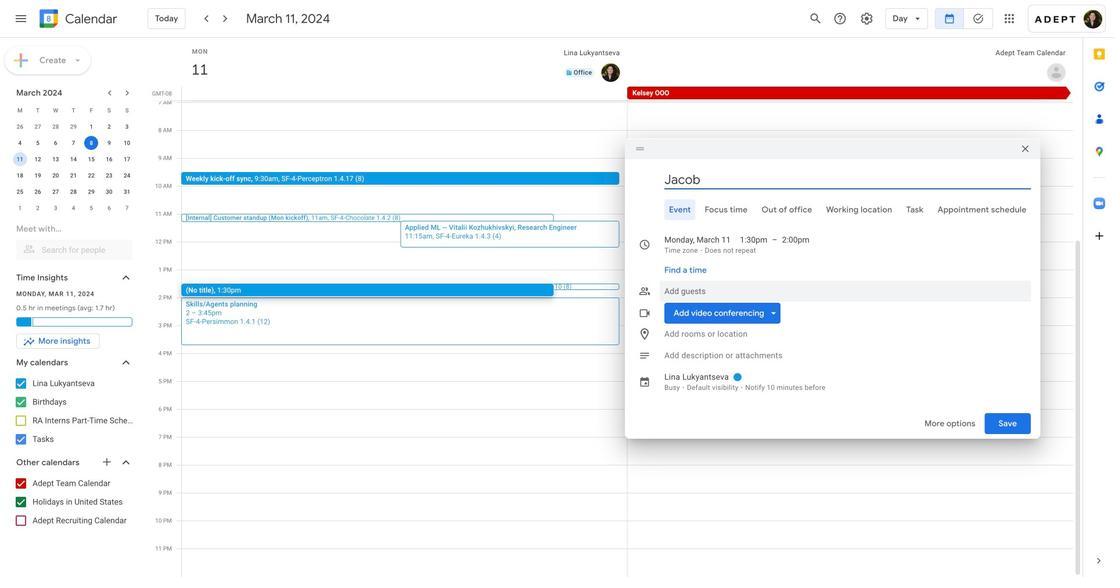Task type: locate. For each thing, give the bounding box(es) containing it.
april 7 element
[[120, 201, 134, 215]]

row group
[[11, 119, 136, 216]]

18 element
[[13, 169, 27, 182]]

25 element
[[13, 185, 27, 199]]

6 element
[[49, 136, 63, 150]]

april 4 element
[[67, 201, 80, 215]]

10 element
[[120, 136, 134, 150]]

7 element
[[67, 136, 80, 150]]

15 element
[[84, 152, 98, 166]]

4 element
[[13, 136, 27, 150]]

monday, march 11 element
[[187, 56, 213, 83]]

cell
[[82, 135, 100, 151], [11, 151, 29, 167]]

tab list
[[1084, 38, 1116, 545], [635, 199, 1032, 220]]

grid
[[149, 38, 1083, 577]]

calendar element
[[37, 7, 117, 33]]

None search field
[[0, 219, 144, 260]]

31 element
[[120, 185, 134, 199]]

cell down 1 element
[[82, 135, 100, 151]]

april 3 element
[[49, 201, 63, 215]]

1 horizontal spatial tab list
[[1084, 38, 1116, 545]]

14 element
[[67, 152, 80, 166]]

19 element
[[31, 169, 45, 182]]

16 element
[[102, 152, 116, 166]]

0 horizontal spatial cell
[[11, 151, 29, 167]]

row
[[177, 87, 1083, 101], [11, 102, 136, 119], [11, 119, 136, 135], [11, 135, 136, 151], [11, 151, 136, 167], [11, 167, 136, 184], [11, 184, 136, 200], [11, 200, 136, 216]]

february 27 element
[[31, 120, 45, 134]]

column header
[[182, 38, 628, 87]]

24 element
[[120, 169, 134, 182]]

heading inside calendar element
[[63, 12, 117, 26]]

heading
[[63, 12, 117, 26]]

1 horizontal spatial cell
[[82, 135, 100, 151]]

cell up 18 element
[[11, 151, 29, 167]]

30 element
[[102, 185, 116, 199]]

17 element
[[120, 152, 134, 166]]

main drawer image
[[14, 12, 28, 26]]

5 element
[[31, 136, 45, 150]]

add other calendars image
[[101, 456, 113, 468]]

2 element
[[102, 120, 116, 134]]

february 28 element
[[49, 120, 63, 134]]

february 29 element
[[67, 120, 80, 134]]

22 element
[[84, 169, 98, 182]]

0 horizontal spatial tab list
[[635, 199, 1032, 220]]



Task type: vqa. For each thing, say whether or not it's contained in the screenshot.
heading
yes



Task type: describe. For each thing, give the bounding box(es) containing it.
other calendars list
[[2, 474, 144, 530]]

9 element
[[102, 136, 116, 150]]

12 element
[[31, 152, 45, 166]]

april 6 element
[[102, 201, 116, 215]]

13 element
[[49, 152, 63, 166]]

8, today element
[[84, 136, 98, 150]]

26 element
[[31, 185, 45, 199]]

to element
[[772, 234, 778, 246]]

march 2024 grid
[[11, 102, 136, 216]]

20 element
[[49, 169, 63, 182]]

Search for people to meet text field
[[23, 239, 126, 260]]

23 element
[[102, 169, 116, 182]]

Add title text field
[[665, 171, 1032, 188]]

Guests text field
[[665, 281, 1027, 302]]

settings menu image
[[860, 12, 874, 26]]

february 26 element
[[13, 120, 27, 134]]

april 1 element
[[13, 201, 27, 215]]

1 element
[[84, 120, 98, 134]]

3 element
[[120, 120, 134, 134]]

11 element
[[13, 152, 27, 166]]

my calendars list
[[2, 374, 144, 449]]

28 element
[[67, 185, 80, 199]]

april 5 element
[[84, 201, 98, 215]]

29 element
[[84, 185, 98, 199]]

21 element
[[67, 169, 80, 182]]

april 2 element
[[31, 201, 45, 215]]

27 element
[[49, 185, 63, 199]]



